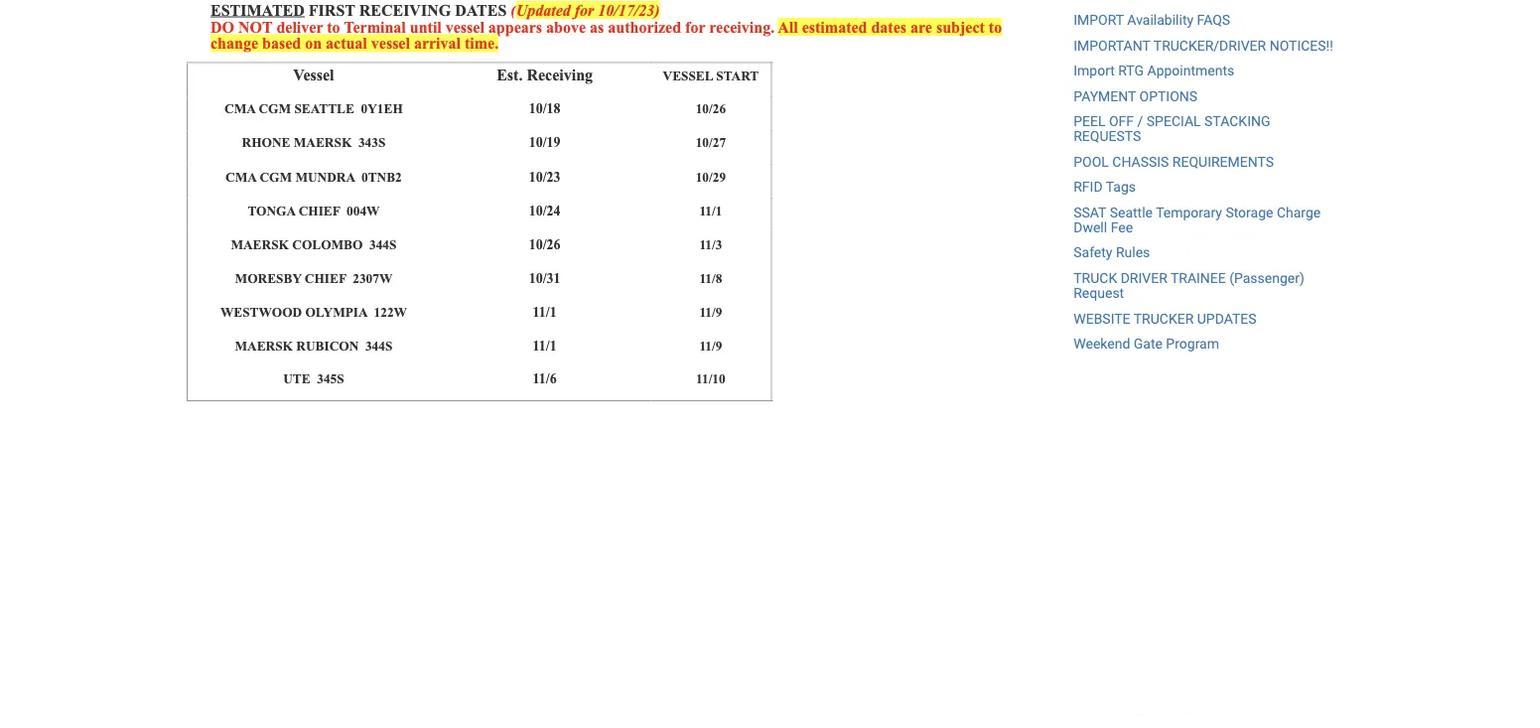 Task type: locate. For each thing, give the bounding box(es) containing it.
11/9 up 11/10
[[700, 338, 723, 353]]

fee
[[1111, 219, 1134, 236]]

10/17/23)
[[598, 1, 660, 19]]

options
[[1140, 88, 1198, 104]]

availability
[[1128, 12, 1194, 28]]

to right subject
[[989, 18, 1003, 36]]

change
[[211, 34, 258, 52]]

for
[[575, 1, 594, 19], [686, 18, 706, 36]]

actual
[[326, 34, 367, 52]]

11/6
[[533, 371, 557, 387]]

updated
[[516, 1, 571, 19]]

11/9 for maersk rubicon  344s
[[700, 338, 723, 353]]

estimated first receiving dates ( updated for 10/17/23)
[[211, 1, 660, 19]]

temporary
[[1157, 204, 1223, 220]]

1 vertical spatial cgm
[[260, 169, 292, 184]]

0 vertical spatial cgm
[[259, 101, 291, 116]]

rfid tags link
[[1074, 179, 1137, 195]]

westwood olympia  122w
[[220, 305, 407, 319]]

344s down 122w
[[366, 338, 393, 353]]

cgm for 10/23
[[260, 169, 292, 184]]

0 horizontal spatial to
[[327, 18, 340, 36]]

2 vertical spatial 11/1
[[533, 338, 557, 353]]

to right on
[[327, 18, 340, 36]]

1 vertical spatial cma
[[226, 169, 257, 184]]

344s for 10/26
[[370, 237, 397, 252]]

2 to from the left
[[989, 18, 1003, 36]]

est.
[[497, 66, 523, 84]]

dates
[[455, 1, 507, 19]]

vessel
[[446, 18, 485, 36], [371, 34, 410, 52]]

maersk down westwood
[[235, 338, 293, 353]]

1 vertical spatial 344s
[[366, 338, 393, 353]]

import
[[1074, 63, 1115, 79]]

1 horizontal spatial 10/26
[[696, 101, 726, 116]]

0 vertical spatial cma
[[225, 101, 256, 116]]

1 11/9 from the top
[[700, 305, 723, 319]]

rhone
[[242, 135, 290, 150]]

for right updated
[[575, 1, 594, 19]]

11/9
[[700, 305, 723, 319], [700, 338, 723, 353]]

343s
[[359, 135, 386, 150]]

maersk colombo  344s
[[231, 237, 397, 252]]

maersk rubicon  344s
[[235, 338, 393, 353]]

rhone maersk  343s
[[242, 135, 386, 150]]

1 vertical spatial 11/9
[[700, 338, 723, 353]]

11/3
[[700, 237, 723, 252]]

cma
[[225, 101, 256, 116], [226, 169, 257, 184]]

arrival
[[414, 34, 461, 52]]

10/26 down 10/24 at left
[[529, 236, 561, 252]]

for left "receiving."
[[686, 18, 706, 36]]

1 horizontal spatial to
[[989, 18, 1003, 36]]

peel
[[1074, 113, 1106, 129]]

are
[[911, 18, 933, 36]]

1 vertical spatial 11/1
[[533, 304, 557, 319]]

11/1
[[700, 203, 723, 218], [533, 304, 557, 319], [533, 338, 557, 353]]

as
[[590, 18, 604, 36]]

cma down 'rhone'
[[226, 169, 257, 184]]

1 vertical spatial 10/26
[[529, 236, 561, 252]]

0tnb2
[[362, 169, 402, 184]]

0 vertical spatial 344s
[[370, 237, 397, 252]]

pool
[[1074, 154, 1110, 170]]

program
[[1167, 336, 1220, 352]]

10/18
[[529, 101, 561, 116]]

safety
[[1074, 245, 1113, 261]]

estimated
[[802, 18, 868, 36]]

special
[[1147, 113, 1202, 129]]

2 11/9 from the top
[[700, 338, 723, 353]]

344s up 2307w
[[370, 237, 397, 252]]

cma for 10/18
[[225, 101, 256, 116]]

0 vertical spatial maersk
[[231, 237, 289, 252]]

0 horizontal spatial vessel
[[371, 34, 410, 52]]

moresby chief  2307w
[[235, 271, 393, 286]]

11/1 down 10/31
[[533, 304, 557, 319]]

10/24
[[529, 203, 561, 218]]

10/26 down vessel start
[[696, 101, 726, 116]]

appointments
[[1148, 63, 1235, 79]]

subject
[[937, 18, 985, 36]]

cgm up 'rhone'
[[259, 101, 291, 116]]

weekend gate program link
[[1074, 336, 1220, 352]]

off
[[1110, 113, 1135, 129]]

11/9 down 11/8
[[700, 305, 723, 319]]

0 vertical spatial 11/9
[[700, 305, 723, 319]]

all estimated dates are subject to change based on actual vessel arrival time.
[[211, 18, 1003, 52]]

rfid
[[1074, 179, 1103, 195]]

terminal
[[344, 18, 406, 36]]

maersk up moresby at top left
[[231, 237, 289, 252]]

344s
[[370, 237, 397, 252], [366, 338, 393, 353]]

website
[[1074, 310, 1131, 327]]

11/1 up 11/6
[[533, 338, 557, 353]]

until
[[410, 18, 442, 36]]

maersk for 11/1
[[235, 338, 293, 353]]

storage
[[1226, 204, 1274, 220]]

tags
[[1107, 179, 1137, 195]]

cma up 'rhone'
[[225, 101, 256, 116]]

trainee
[[1171, 270, 1227, 286]]

11/1 up 11/3
[[700, 203, 723, 218]]

important trucker/driver notices!! link
[[1074, 37, 1334, 54]]

safety rules link
[[1074, 245, 1151, 261]]

cgm up tonga
[[260, 169, 292, 184]]

receiving
[[359, 1, 451, 19]]

faqs
[[1198, 12, 1231, 28]]

10/26
[[696, 101, 726, 116], [529, 236, 561, 252]]

1 vertical spatial maersk
[[235, 338, 293, 353]]

dwell
[[1074, 219, 1108, 236]]

estimated
[[211, 1, 305, 19]]

import availability faqs link
[[1074, 12, 1231, 28]]

trucker
[[1134, 310, 1194, 327]]

1 horizontal spatial for
[[686, 18, 706, 36]]



Task type: vqa. For each thing, say whether or not it's contained in the screenshot.


Task type: describe. For each thing, give the bounding box(es) containing it.
10/19
[[529, 135, 561, 150]]

to inside all estimated dates are subject to change based on actual vessel arrival time.
[[989, 18, 1003, 36]]

10/31
[[529, 270, 561, 286]]

peel off / special stacking requests link
[[1074, 113, 1271, 145]]

appears
[[489, 18, 543, 36]]

gate
[[1134, 336, 1163, 352]]

above
[[546, 18, 586, 36]]

11/9 for westwood olympia  122w
[[700, 305, 723, 319]]

122w
[[374, 305, 407, 319]]

payment
[[1074, 88, 1137, 104]]

dates
[[872, 18, 907, 36]]

0 horizontal spatial 10/26
[[529, 236, 561, 252]]

important
[[1074, 37, 1151, 54]]

time.
[[465, 34, 499, 52]]

tonga chief  004w
[[248, 203, 380, 218]]

cma cgm seattle  0y1eh
[[225, 101, 403, 116]]

vessel start
[[663, 68, 759, 83]]

11/1 for westwood olympia  122w
[[533, 304, 557, 319]]

cma for 10/23
[[226, 169, 257, 184]]

based
[[262, 34, 301, 52]]

westwood
[[220, 305, 302, 319]]

notices!!
[[1270, 37, 1334, 54]]

345s
[[317, 372, 344, 387]]

not
[[238, 18, 273, 36]]

cgm for 10/18
[[259, 101, 291, 116]]

do not deliver to terminal until vessel appears above as authorized for receiving.
[[211, 18, 779, 36]]

ssat seattle temporary storage charge dwell fee link
[[1074, 204, 1322, 236]]

0 horizontal spatial for
[[575, 1, 594, 19]]

pool chassis requirements link
[[1074, 154, 1275, 170]]

requests
[[1074, 128, 1142, 145]]

stacking
[[1205, 113, 1271, 129]]

rules
[[1117, 245, 1151, 261]]

11/1 for maersk rubicon  344s
[[533, 338, 557, 353]]

first
[[309, 1, 355, 19]]

0 vertical spatial 11/1
[[700, 203, 723, 218]]

0y1eh
[[361, 101, 403, 116]]

tonga
[[248, 203, 296, 218]]

do
[[211, 18, 234, 36]]

vessel
[[293, 66, 334, 84]]

driver
[[1121, 270, 1168, 286]]

charge
[[1278, 204, 1322, 220]]

2307w
[[353, 271, 393, 286]]

ssat
[[1074, 204, 1107, 220]]

receiving.
[[710, 18, 775, 36]]

vessel inside all estimated dates are subject to change based on actual vessel arrival time.
[[371, 34, 410, 52]]

10/23
[[529, 169, 561, 184]]

website trucker updates link
[[1074, 310, 1257, 327]]

requirements
[[1173, 154, 1275, 170]]

1 to from the left
[[327, 18, 340, 36]]

import availability faqs important trucker/driver notices!! import rtg appointments payment options peel off / special stacking requests pool chassis requirements rfid tags ssat seattle temporary storage charge dwell fee safety rules truck driver trainee (passenger) request website trucker updates weekend gate program
[[1074, 12, 1334, 352]]

004w
[[347, 203, 380, 218]]

rtg
[[1119, 63, 1145, 79]]

ute  345s
[[283, 372, 344, 387]]

updates
[[1198, 310, 1257, 327]]

/
[[1138, 113, 1144, 129]]

(passenger)
[[1230, 270, 1305, 286]]

import
[[1074, 12, 1124, 28]]

chassis
[[1113, 154, 1170, 170]]

trucker/driver
[[1154, 37, 1267, 54]]

truck driver trainee (passenger) request link
[[1074, 270, 1305, 301]]

receiving
[[527, 66, 593, 84]]

import rtg appointments link
[[1074, 63, 1235, 79]]

11/8
[[700, 271, 723, 286]]

payment options link
[[1074, 88, 1198, 104]]

est. receiving
[[497, 66, 593, 84]]

deliver
[[277, 18, 323, 36]]

11/10
[[696, 372, 726, 387]]

0 vertical spatial 10/26
[[696, 101, 726, 116]]

moresby
[[235, 271, 302, 286]]

maersk for 10/26
[[231, 237, 289, 252]]

vessel
[[663, 68, 714, 83]]

cma cgm mundra  0tnb2
[[226, 169, 402, 184]]

(
[[511, 1, 516, 19]]

seattle
[[1110, 204, 1153, 220]]

authorized
[[608, 18, 682, 36]]

request
[[1074, 285, 1125, 301]]

weekend
[[1074, 336, 1131, 352]]

1 horizontal spatial vessel
[[446, 18, 485, 36]]

344s for 11/1
[[366, 338, 393, 353]]



